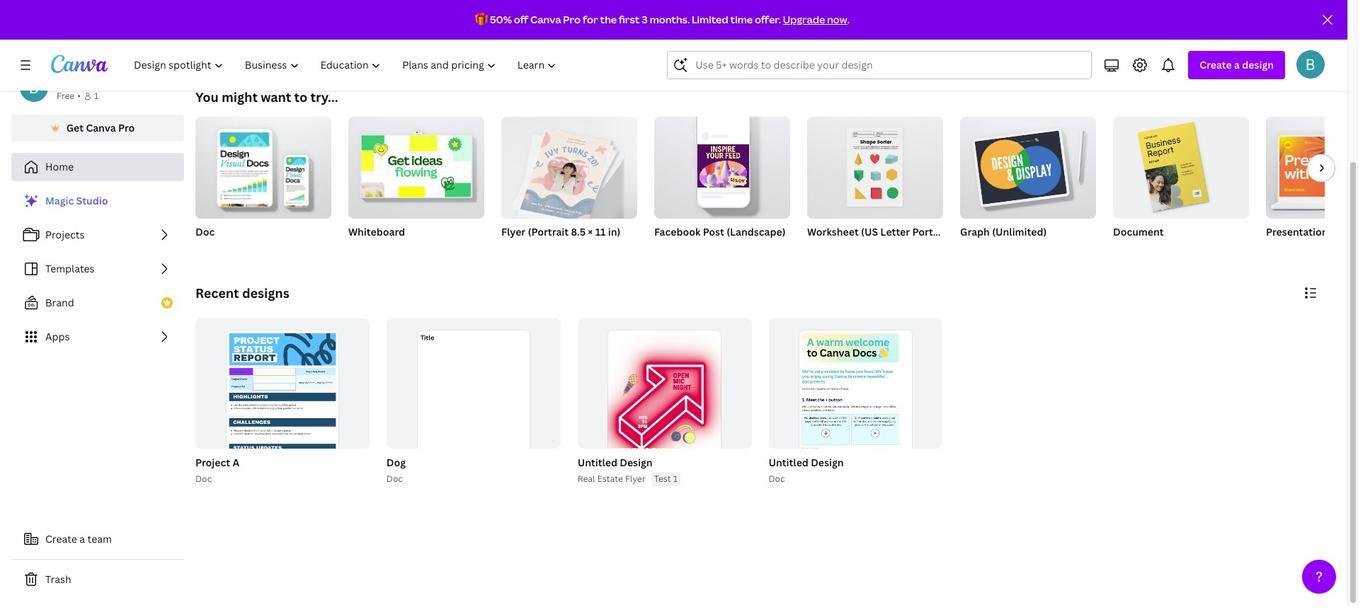 Task type: vqa. For each thing, say whether or not it's contained in the screenshot.
comments
no



Task type: locate. For each thing, give the bounding box(es) containing it.
.
[[847, 13, 850, 26]]

create for create a team
[[45, 533, 77, 546]]

videos
[[826, 42, 854, 55]]

presentations button
[[652, 0, 710, 66]]

1 horizontal spatial a
[[1234, 58, 1240, 72]]

untitled inside untitled design doc
[[769, 456, 809, 470]]

group inside worksheet (us letter portrait) group
[[807, 111, 943, 219]]

group
[[195, 111, 331, 219], [348, 111, 484, 219], [501, 111, 637, 223], [654, 111, 790, 219], [807, 111, 943, 219], [960, 111, 1096, 219], [1113, 111, 1249, 219], [1266, 117, 1358, 219]]

0 vertical spatial a
[[1234, 58, 1240, 72]]

create inside button
[[45, 533, 77, 546]]

project a doc
[[195, 456, 239, 485]]

create for create a design
[[1200, 58, 1232, 72]]

0 horizontal spatial a
[[80, 533, 85, 546]]

0 horizontal spatial design
[[620, 456, 653, 470]]

trash
[[45, 573, 71, 586]]

post
[[703, 225, 724, 239]]

brand link
[[11, 289, 184, 317]]

letter
[[881, 225, 910, 239]]

1 vertical spatial create
[[45, 533, 77, 546]]

design inside untitled design doc
[[811, 456, 844, 470]]

websites
[[979, 42, 1017, 55]]

create left design
[[1200, 58, 1232, 72]]

group for flyer (portrait 8.5 × 11 in) group
[[501, 111, 637, 223]]

presentations
[[652, 42, 710, 55]]

the
[[600, 13, 617, 26]]

1 vertical spatial a
[[80, 533, 85, 546]]

1 horizontal spatial design
[[811, 456, 844, 470]]

1 horizontal spatial pro
[[563, 13, 581, 26]]

group for worksheet (us letter portrait) group
[[807, 111, 943, 219]]

0 vertical spatial pro
[[563, 13, 581, 26]]

1 right the "test"
[[673, 473, 678, 485]]

8.5
[[571, 225, 586, 239]]

to
[[294, 89, 307, 106]]

1 vertical spatial canva
[[86, 121, 116, 135]]

doc inside the project a doc
[[195, 473, 212, 485]]

0 horizontal spatial flyer
[[501, 225, 526, 239]]

personal
[[57, 74, 99, 88]]

1 untitled design button from the left
[[769, 455, 844, 473]]

more button
[[1060, 0, 1094, 66]]

1 design from the left
[[811, 456, 844, 470]]

magic studio
[[45, 194, 108, 207]]

facebook
[[654, 225, 701, 239]]

a for team
[[80, 533, 85, 546]]

untitled design button for real estate flyer
[[578, 455, 653, 473]]

flyer right 'estate'
[[625, 473, 646, 485]]

3
[[642, 13, 648, 26]]

apps link
[[11, 323, 184, 351]]

graph
[[960, 225, 990, 239]]

magic studio link
[[11, 187, 184, 215]]

dog
[[387, 456, 406, 470]]

get canva pro button
[[11, 115, 184, 142]]

untitled for untitled design
[[578, 456, 618, 470]]

0 horizontal spatial untitled design button
[[578, 455, 653, 473]]

magic
[[45, 194, 74, 207]]

for
[[583, 13, 598, 26]]

0 horizontal spatial untitled
[[578, 456, 618, 470]]

print
[[889, 42, 909, 55]]

1 horizontal spatial untitled design button
[[769, 455, 844, 473]]

flyer (portrait 8.5 × 11 in) group
[[501, 111, 637, 257]]

whiteboards
[[575, 42, 628, 55]]

dog button
[[387, 455, 406, 473]]

flyer inside group
[[501, 225, 526, 239]]

canva
[[530, 13, 561, 26], [86, 121, 116, 135]]

group for graph (unlimited) group
[[960, 111, 1096, 219]]

1 horizontal spatial 1
[[673, 473, 678, 485]]

1
[[94, 90, 99, 102], [673, 473, 678, 485]]

for you
[[427, 42, 458, 55]]

a left design
[[1234, 58, 1240, 72]]

design
[[811, 456, 844, 470], [620, 456, 653, 470]]

2 untitled from the left
[[578, 456, 618, 470]]

upgrade
[[783, 13, 825, 26]]

social
[[734, 42, 759, 55]]

months.
[[650, 13, 690, 26]]

websites button
[[979, 0, 1017, 66]]

1 vertical spatial pro
[[118, 121, 135, 135]]

untitled
[[769, 456, 809, 470], [578, 456, 618, 470]]

pro inside button
[[118, 121, 135, 135]]

(unlimited)
[[992, 225, 1047, 239]]

presentation
[[1266, 225, 1328, 239]]

untitled design button for doc
[[769, 455, 844, 473]]

designs
[[242, 285, 289, 302]]

team
[[87, 533, 112, 546]]

untitled design button
[[769, 455, 844, 473], [578, 455, 653, 473]]

create a design button
[[1189, 51, 1285, 79]]

create left team
[[45, 533, 77, 546]]

brad klo image
[[1297, 50, 1325, 79]]

off
[[514, 13, 528, 26]]

1 right •
[[94, 90, 99, 102]]

facebook post (landscape) group
[[654, 111, 790, 257]]

test 1
[[654, 473, 678, 485]]

0 horizontal spatial pro
[[118, 121, 135, 135]]

whiteboard group
[[348, 111, 484, 257]]

canva right get at the top left of page
[[86, 121, 116, 135]]

create inside dropdown button
[[1200, 58, 1232, 72]]

templates
[[45, 262, 95, 275]]

1 vertical spatial flyer
[[625, 473, 646, 485]]

projects link
[[11, 221, 184, 249]]

1 untitled from the left
[[769, 456, 809, 470]]

pro left for
[[563, 13, 581, 26]]

0 vertical spatial flyer
[[501, 225, 526, 239]]

pro
[[563, 13, 581, 26], [118, 121, 135, 135]]

a left team
[[80, 533, 85, 546]]

time
[[731, 13, 753, 26]]

design
[[1242, 58, 1274, 72]]

untitled design
[[578, 456, 653, 470]]

0 vertical spatial create
[[1200, 58, 1232, 72]]

1 horizontal spatial canva
[[530, 13, 561, 26]]

real estate flyer
[[578, 473, 646, 485]]

whiteboard
[[348, 225, 405, 239]]

first
[[619, 13, 640, 26]]

0 vertical spatial 1
[[94, 90, 99, 102]]

🎁 50% off canva pro for the first 3 months. limited time offer. upgrade now .
[[475, 13, 850, 26]]

1 horizontal spatial untitled
[[769, 456, 809, 470]]

×
[[588, 225, 593, 239]]

pro up home link
[[118, 121, 135, 135]]

a inside create a design dropdown button
[[1234, 58, 1240, 72]]

in)
[[608, 225, 621, 239]]

2 untitled design button from the left
[[578, 455, 653, 473]]

list
[[11, 187, 184, 351]]

0 horizontal spatial create
[[45, 533, 77, 546]]

None search field
[[667, 51, 1092, 79]]

presentation (16:9)
[[1266, 225, 1358, 239]]

facebook post (landscape)
[[654, 225, 786, 239]]

2 design from the left
[[620, 456, 653, 470]]

a
[[1234, 58, 1240, 72], [80, 533, 85, 546]]

document
[[1113, 225, 1164, 239]]

flyer
[[501, 225, 526, 239], [625, 473, 646, 485]]

0 vertical spatial canva
[[530, 13, 561, 26]]

1 vertical spatial 1
[[673, 473, 678, 485]]

flyer left (portrait
[[501, 225, 526, 239]]

for you button
[[426, 0, 460, 66]]

1 horizontal spatial create
[[1200, 58, 1232, 72]]

doc inside dog doc
[[387, 473, 403, 485]]

graph (unlimited)
[[960, 225, 1047, 239]]

a inside create a team button
[[80, 533, 85, 546]]

create a team button
[[11, 525, 184, 554]]

trash link
[[11, 566, 184, 594]]

flyer (portrait 8.5 × 11 in)
[[501, 225, 621, 239]]

group for presentation (16:9) group
[[1266, 117, 1358, 219]]

0 horizontal spatial canva
[[86, 121, 116, 135]]

estate
[[597, 473, 623, 485]]

get canva pro
[[66, 121, 135, 135]]

a for design
[[1234, 58, 1240, 72]]

doc inside untitled design doc
[[769, 473, 785, 485]]

doc
[[195, 225, 215, 239], [195, 473, 212, 485], [387, 473, 403, 485], [769, 473, 785, 485]]

canva right off
[[530, 13, 561, 26]]

get
[[66, 121, 84, 135]]



Task type: describe. For each thing, give the bounding box(es) containing it.
real
[[578, 473, 595, 485]]

0 horizontal spatial 1
[[94, 90, 99, 102]]

test
[[654, 473, 671, 485]]

limited
[[692, 13, 728, 26]]

group for document group
[[1113, 111, 1249, 219]]

1 inside test 1 button
[[673, 473, 678, 485]]

dog doc
[[387, 456, 406, 485]]

templates link
[[11, 255, 184, 283]]

create a design
[[1200, 58, 1274, 72]]

want
[[261, 89, 291, 106]]

design for untitled design
[[620, 456, 653, 470]]

free
[[57, 90, 75, 102]]

now
[[827, 13, 847, 26]]

11
[[595, 225, 606, 239]]

design for untitled design doc
[[811, 456, 844, 470]]

list containing magic studio
[[11, 187, 184, 351]]

doc group
[[195, 111, 331, 257]]

portrait)
[[912, 225, 953, 239]]

for
[[427, 42, 441, 55]]

media
[[761, 42, 787, 55]]

(portrait
[[528, 225, 569, 239]]

•
[[77, 90, 81, 102]]

(16:9)
[[1331, 225, 1358, 239]]

create a team
[[45, 533, 112, 546]]

untitled for untitled design doc
[[769, 456, 809, 470]]

project a button
[[195, 455, 239, 473]]

upgrade now button
[[783, 13, 847, 26]]

top level navigation element
[[125, 51, 569, 79]]

print products button
[[889, 0, 949, 66]]

document group
[[1113, 111, 1249, 257]]

group for 'whiteboard' group on the top left
[[348, 111, 484, 219]]

videos button
[[823, 0, 857, 66]]

worksheet
[[807, 225, 859, 239]]

whiteboards button
[[575, 0, 628, 66]]

social media
[[734, 42, 787, 55]]

studio
[[76, 194, 108, 207]]

home
[[45, 160, 74, 174]]

graph (unlimited) group
[[960, 111, 1096, 257]]

might
[[222, 89, 258, 106]]

try...
[[310, 89, 338, 106]]

docs
[[512, 42, 533, 55]]

more
[[1067, 42, 1088, 55]]

apps
[[45, 330, 70, 343]]

social media button
[[734, 0, 787, 66]]

group for doc group
[[195, 111, 331, 219]]

group for facebook post (landscape) group
[[654, 111, 790, 219]]

(landscape)
[[727, 225, 786, 239]]

you might want to try...
[[195, 89, 338, 106]]

offer.
[[755, 13, 781, 26]]

doc inside group
[[195, 225, 215, 239]]

home link
[[11, 153, 184, 181]]

untitled design doc
[[769, 456, 844, 485]]

canva inside get canva pro button
[[86, 121, 116, 135]]

presentation (16:9) group
[[1266, 117, 1358, 257]]

projects
[[45, 228, 85, 241]]

a
[[233, 456, 239, 470]]

worksheet (us letter portrait)
[[807, 225, 953, 239]]

(us
[[861, 225, 878, 239]]

50%
[[490, 13, 512, 26]]

worksheet (us letter portrait) group
[[807, 111, 953, 257]]

you
[[443, 42, 458, 55]]

brand
[[45, 296, 74, 309]]

recent designs
[[195, 285, 289, 302]]

print products
[[889, 42, 949, 55]]

recent
[[195, 285, 239, 302]]

you
[[195, 89, 219, 106]]

test 1 button
[[651, 473, 681, 487]]

Search search field
[[696, 52, 1064, 79]]

free •
[[57, 90, 81, 102]]

1 horizontal spatial flyer
[[625, 473, 646, 485]]



